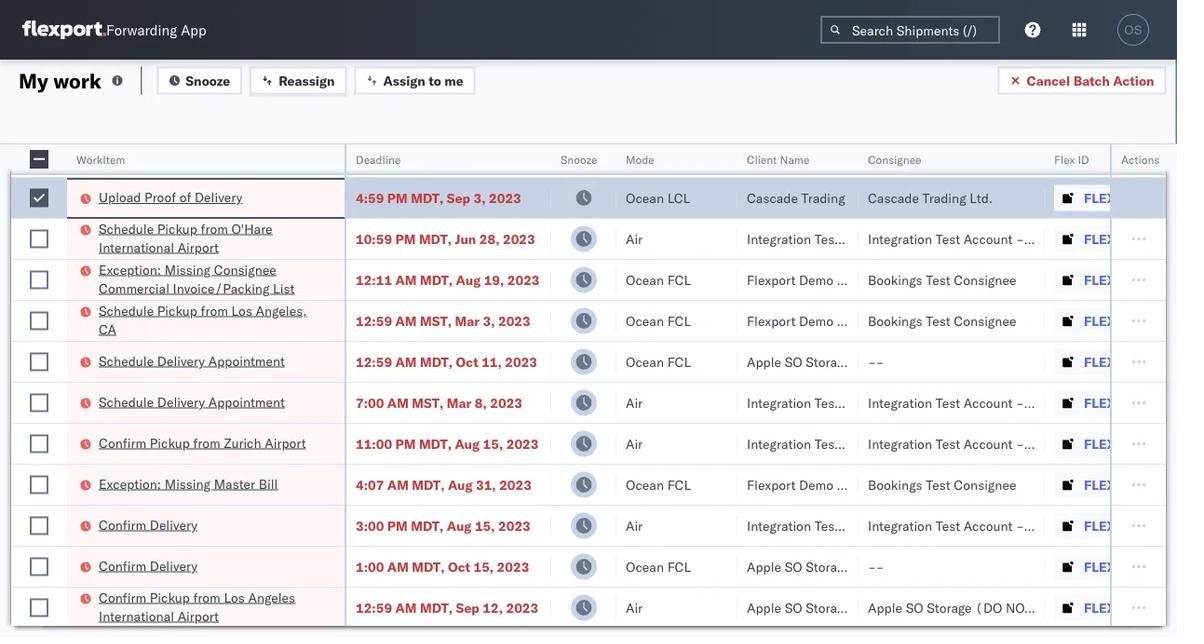 Task type: locate. For each thing, give the bounding box(es) containing it.
1 vertical spatial bookings test consignee
[[868, 313, 1017, 329]]

0 vertical spatial integration test account - karl lagerfeld
[[868, 149, 1111, 165]]

1 ocean fcl from the top
[[626, 272, 691, 288]]

missing inside exception: missing consignee commercial invoice/packing list
[[165, 261, 211, 278]]

12:59 down 12:11
[[356, 313, 392, 329]]

ocean for 12:11 am mdt, aug 19, 2023
[[626, 272, 664, 288]]

am up '11:00'
[[387, 394, 409, 411]]

7:00 am mst, mar 8, 2023
[[356, 394, 523, 411]]

12:59 for 12:59 am mst, mar 3, 2023
[[356, 313, 392, 329]]

schedule inside schedule pickup from los angeles, ca
[[99, 302, 154, 319]]

1 7:00 from the top
[[356, 149, 384, 165]]

assign to me button
[[354, 67, 476, 95]]

cascade for cascade trading
[[747, 190, 798, 206]]

pickup inside confirm pickup from los angeles international airport
[[150, 589, 190, 605]]

lagerfeld up flex-2389713
[[1055, 394, 1111, 411]]

1 vertical spatial appointment
[[208, 394, 285, 410]]

2 -- from the top
[[868, 558, 884, 575]]

2 flex-2166988 from the top
[[1084, 394, 1177, 411]]

airport
[[178, 239, 219, 255], [265, 435, 306, 451], [178, 608, 219, 624]]

schedule delivery appointment button for 7:00 am mst, mar 8, 2023
[[99, 393, 285, 413]]

pickup for airport
[[150, 435, 190, 451]]

2 missing from the top
[[165, 476, 211, 492]]

from inside schedule pickup from o'hare international airport
[[201, 220, 228, 237]]

test for 3:00 pm mdt, aug 15, 2023
[[936, 517, 960, 534]]

schedule pickup from los angeles, ca
[[99, 302, 307, 337]]

confirm delivery down exception: missing master bill button
[[99, 517, 198, 533]]

sep up jun
[[447, 190, 470, 206]]

mdt, up 12:59 am mst, mar 3, 2023
[[420, 272, 453, 288]]

3, down the 19,
[[483, 313, 495, 329]]

aug
[[456, 272, 481, 288], [455, 435, 480, 452], [448, 476, 473, 493], [447, 517, 472, 534]]

1 vertical spatial 15,
[[475, 517, 495, 534]]

0 vertical spatial 3,
[[474, 190, 486, 206]]

flex-2166988 up flex-2124373 at the top of the page
[[1084, 149, 1177, 165]]

aug down "8,"
[[455, 435, 480, 452]]

0 vertical spatial los
[[231, 302, 252, 319]]

7:00 up 4:59
[[356, 149, 384, 165]]

am right 12:11
[[395, 272, 417, 288]]

1 vertical spatial schedule delivery appointment button
[[99, 393, 285, 413]]

confirm delivery link down exception: missing master bill button
[[99, 516, 198, 534]]

os button
[[1112, 8, 1155, 51]]

0 vertical spatial 2166988
[[1124, 149, 1177, 165]]

0 vertical spatial lagerfeld
[[1055, 149, 1111, 165]]

1 confirm from the top
[[99, 435, 146, 451]]

1 vertical spatial missing
[[165, 476, 211, 492]]

2 flex-2177389 from the top
[[1084, 558, 1177, 575]]

1 trading from the left
[[802, 190, 845, 206]]

demo for 12:11 am mdt, aug 19, 2023
[[799, 272, 834, 288]]

schedule delivery appointment link up confirm pickup from zurich airport
[[99, 393, 285, 411]]

mdt, down 1:00 am mdt, oct 15, 2023
[[420, 599, 453, 616]]

upload customs clearance documents link
[[99, 137, 320, 175]]

schedule pickup from o'hare international airport button
[[99, 219, 320, 258]]

flexport demo consignee for 12:11 am mdt, aug 19, 2023
[[747, 272, 900, 288]]

delivery up confirm pickup from zurich airport
[[157, 394, 205, 410]]

4 schedule from the top
[[99, 394, 154, 410]]

0 horizontal spatial snooze
[[186, 72, 230, 88]]

1 vertical spatial 12:59
[[356, 353, 392, 370]]

1 exception: from the top
[[99, 261, 161, 278]]

pm for 3:00
[[387, 517, 408, 534]]

am up 7:00 am mst, mar 8, 2023
[[395, 353, 417, 370]]

1 vertical spatial upload
[[99, 189, 141, 205]]

12:59 up 7:00 am mst, mar 8, 2023
[[356, 353, 392, 370]]

0 vertical spatial exception:
[[99, 261, 161, 278]]

2 vertical spatial flexport
[[747, 476, 796, 493]]

mdt,
[[411, 190, 444, 206], [419, 231, 452, 247], [420, 272, 453, 288], [420, 353, 453, 370], [419, 435, 452, 452], [412, 476, 445, 493], [411, 517, 444, 534], [412, 558, 445, 575], [420, 599, 453, 616]]

fcl for 12:59 am mdt, oct 11, 2023
[[668, 353, 691, 370]]

schedule delivery appointment link for 12:59
[[99, 352, 285, 370]]

0 vertical spatial mar
[[447, 149, 472, 165]]

confirm delivery up confirm pickup from los angeles international airport
[[99, 557, 198, 574]]

1 bookings from the top
[[868, 272, 923, 288]]

angeles,
[[256, 302, 307, 319]]

confirm delivery button down exception: missing master bill button
[[99, 516, 198, 536]]

1 horizontal spatial cascade
[[868, 190, 919, 206]]

snooze down app
[[186, 72, 230, 88]]

exception: down confirm pickup from zurich airport button at the bottom left of page
[[99, 476, 161, 492]]

0 vertical spatial 1911466
[[1124, 272, 1177, 288]]

1 lagerfeld from the top
[[1055, 149, 1111, 165]]

workitem button
[[67, 148, 326, 167]]

12:11 am mdt, aug 19, 2023
[[356, 272, 540, 288]]

1 vertical spatial 7:00
[[356, 394, 384, 411]]

1 vertical spatial flex-2166988
[[1084, 394, 1177, 411]]

pickup
[[157, 220, 197, 237], [157, 302, 197, 319], [150, 435, 190, 451], [150, 589, 190, 605]]

storage
[[806, 353, 851, 370], [806, 558, 851, 575], [806, 599, 851, 616], [927, 599, 972, 616]]

3 12:59 from the top
[[356, 599, 392, 616]]

missing down confirm pickup from zurich airport button at the bottom left of page
[[165, 476, 211, 492]]

None checkbox
[[30, 150, 48, 169], [30, 271, 48, 289], [30, 312, 48, 330], [30, 353, 48, 371], [30, 394, 48, 412], [30, 476, 48, 494], [30, 557, 48, 576], [30, 598, 48, 617], [30, 150, 48, 169], [30, 271, 48, 289], [30, 312, 48, 330], [30, 353, 48, 371], [30, 394, 48, 412], [30, 476, 48, 494], [30, 557, 48, 576], [30, 598, 48, 617]]

flex-2221222
[[1084, 231, 1177, 247]]

1 flexport demo consignee from the top
[[747, 272, 900, 288]]

1 vertical spatial snooze
[[561, 152, 597, 166]]

am right 4:07
[[387, 476, 409, 493]]

schedule
[[99, 220, 154, 237], [99, 302, 154, 319], [99, 353, 154, 369], [99, 394, 154, 410]]

1 air from the top
[[626, 149, 643, 165]]

upload down documents
[[99, 189, 141, 205]]

schedule delivery appointment button for 12:59 am mdt, oct 11, 2023
[[99, 352, 285, 372]]

1 vertical spatial demo
[[799, 313, 834, 329]]

7 flex- from the top
[[1084, 394, 1124, 411]]

clearance
[[200, 138, 260, 155]]

4 ocean fcl from the top
[[626, 476, 691, 493]]

1 vertical spatial 1911466
[[1124, 313, 1177, 329]]

-- for 12:59 am mdt, oct 11, 2023
[[868, 353, 884, 370]]

mar left "8,"
[[447, 394, 472, 411]]

cascade down client name
[[747, 190, 798, 206]]

0 vertical spatial schedule delivery appointment link
[[99, 352, 285, 370]]

1 horizontal spatial snooze
[[561, 152, 597, 166]]

1 vertical spatial flex-1911466
[[1084, 313, 1177, 329]]

schedule for 10:59 pm mdt, jun 28, 2023
[[99, 220, 154, 237]]

2 schedule delivery appointment link from the top
[[99, 393, 285, 411]]

apple so storage (do not use) for 12:59 am mdt, sep 12, 2023
[[747, 599, 948, 616]]

8 resize handle column header from the left
[[1144, 144, 1166, 637]]

3 ocean fcl from the top
[[626, 353, 691, 370]]

4 fcl from the top
[[668, 476, 691, 493]]

1 vertical spatial 2177389
[[1124, 558, 1177, 575]]

confirm inside confirm pickup from zurich airport link
[[99, 435, 146, 451]]

oct up 12:59 am mdt, sep 12, 2023
[[448, 558, 470, 575]]

mdt, for 10:59 pm mdt, jun 28, 2023
[[419, 231, 452, 247]]

1 vertical spatial confirm delivery link
[[99, 557, 198, 575]]

ocean for 4:07 am mdt, aug 31, 2023
[[626, 476, 664, 493]]

exception: inside exception: missing consignee commercial invoice/packing list
[[99, 261, 161, 278]]

1 appointment from the top
[[208, 353, 285, 369]]

3 flexport from the top
[[747, 476, 796, 493]]

mdt, left jun
[[419, 231, 452, 247]]

mdt, up '3:00 pm mdt, aug 15, 2023'
[[412, 476, 445, 493]]

los down invoice/packing at the top
[[231, 302, 252, 319]]

2 confirm from the top
[[99, 517, 146, 533]]

1 flex-2166988 from the top
[[1084, 149, 1177, 165]]

0 horizontal spatial cascade
[[747, 190, 798, 206]]

3 bookings test consignee from the top
[[868, 476, 1017, 493]]

schedule delivery appointment
[[99, 353, 285, 369], [99, 394, 285, 410]]

1919146
[[1124, 476, 1177, 493]]

am up 4:59 pm mdt, sep 3, 2023
[[387, 149, 409, 165]]

2377570
[[1124, 517, 1177, 534]]

0 vertical spatial demo
[[799, 272, 834, 288]]

mar for 11,
[[447, 149, 472, 165]]

3, up 28,
[[474, 190, 486, 206]]

1 1911466 from the top
[[1124, 272, 1177, 288]]

work
[[53, 68, 101, 93]]

mar for 3,
[[455, 313, 480, 329]]

2 vertical spatial 12:59
[[356, 599, 392, 616]]

0 vertical spatial airport
[[178, 239, 219, 255]]

1 missing from the top
[[165, 261, 211, 278]]

delivery right of at the left of the page
[[195, 189, 242, 205]]

exception: missing consignee commercial invoice/packing list link
[[99, 260, 320, 298]]

2 confirm delivery link from the top
[[99, 557, 198, 575]]

0 horizontal spatial trading
[[802, 190, 845, 206]]

flex-2124373 button
[[1054, 185, 1177, 211], [1054, 185, 1177, 211]]

forwarding app link
[[22, 20, 206, 39]]

am for 1:00 am mdt, oct 15, 2023
[[387, 558, 409, 575]]

1 vertical spatial lagerfeld
[[1055, 394, 1111, 411]]

schedule pickup from los angeles, ca button
[[99, 301, 320, 340]]

trading left ltd.
[[923, 190, 967, 206]]

air for 10:59 pm mdt, jun 28, 2023
[[626, 231, 643, 247]]

appointment up zurich
[[208, 394, 285, 410]]

2 trading from the left
[[923, 190, 967, 206]]

1 vertical spatial 3,
[[483, 313, 495, 329]]

pm right the 3:00
[[387, 517, 408, 534]]

mdt, down 7:00 am mst, mar 8, 2023
[[419, 435, 452, 452]]

10 flex- from the top
[[1084, 517, 1124, 534]]

snooze left the mode
[[561, 152, 597, 166]]

None checkbox
[[30, 148, 48, 166], [30, 189, 48, 207], [30, 230, 48, 248], [30, 435, 48, 453], [30, 517, 48, 535], [30, 148, 48, 166], [30, 189, 48, 207], [30, 230, 48, 248], [30, 435, 48, 453], [30, 517, 48, 535]]

1 vertical spatial exception:
[[99, 476, 161, 492]]

1 integration test account - karl lagerfeld from the top
[[868, 149, 1111, 165]]

am for 12:11 am mdt, aug 19, 2023
[[395, 272, 417, 288]]

storage for 12:59 am mdt, oct 11, 2023
[[806, 353, 851, 370]]

0 vertical spatial --
[[868, 353, 884, 370]]

0 vertical spatial confirm delivery
[[99, 517, 198, 533]]

0 vertical spatial schedule delivery appointment
[[99, 353, 285, 369]]

1 vertical spatial confirm delivery button
[[99, 557, 198, 577]]

1 vertical spatial flexport demo consignee
[[747, 313, 900, 329]]

15, for 3:00 pm mdt, aug 15, 2023
[[475, 517, 495, 534]]

1 international from the top
[[99, 239, 174, 255]]

0 vertical spatial mst,
[[412, 149, 444, 165]]

5 ocean fcl from the top
[[626, 558, 691, 575]]

schedule delivery appointment link for 7:00
[[99, 393, 285, 411]]

2 bookings test consignee from the top
[[868, 313, 1017, 329]]

apple so storage (do not use) for 1:00 am mdt, oct 15, 2023
[[747, 558, 948, 575]]

missing down schedule pickup from o'hare international airport in the top of the page
[[165, 261, 211, 278]]

2 confirm delivery from the top
[[99, 557, 198, 574]]

cascade
[[747, 190, 798, 206], [868, 190, 919, 206]]

2 vertical spatial demo
[[799, 476, 834, 493]]

aug left 31,
[[448, 476, 473, 493]]

3 demo from the top
[[799, 476, 834, 493]]

7:00 up '11:00'
[[356, 394, 384, 411]]

0 vertical spatial flex-2166988
[[1084, 149, 1177, 165]]

ocean for 12:59 am mdt, oct 11, 2023
[[626, 353, 664, 370]]

12:59 down 1:00
[[356, 599, 392, 616]]

12:59
[[356, 313, 392, 329], [356, 353, 392, 370], [356, 599, 392, 616]]

4 ocean from the top
[[626, 353, 664, 370]]

0 vertical spatial oct
[[456, 353, 478, 370]]

2023 for 4:07 am mdt, aug 31, 2023
[[499, 476, 532, 493]]

0 vertical spatial flexport demo consignee
[[747, 272, 900, 288]]

mdt, down '3:00 pm mdt, aug 15, 2023'
[[412, 558, 445, 575]]

2 air from the top
[[626, 231, 643, 247]]

1 vertical spatial mst,
[[420, 313, 452, 329]]

upload inside button
[[99, 189, 141, 205]]

lagerfeld left actions
[[1055, 149, 1111, 165]]

pm right 10:59
[[395, 231, 416, 247]]

3 air from the top
[[626, 394, 643, 411]]

2166988 for 7:00 am mst, mar 8, 2023
[[1124, 394, 1177, 411]]

upload up documents
[[99, 138, 141, 155]]

pickup inside schedule pickup from los angeles, ca
[[157, 302, 197, 319]]

flex-2177389 down 'flex-2377570'
[[1084, 558, 1177, 575]]

appointment down schedule pickup from los angeles, ca 'button'
[[208, 353, 285, 369]]

2 2177389 from the top
[[1124, 558, 1177, 575]]

test for 10:59 pm mdt, jun 28, 2023
[[936, 231, 960, 247]]

trading
[[802, 190, 845, 206], [923, 190, 967, 206]]

2 cascade from the left
[[868, 190, 919, 206]]

0 vertical spatial bookings
[[868, 272, 923, 288]]

1 vertical spatial flexport
[[747, 313, 796, 329]]

0 vertical spatial upload
[[99, 138, 141, 155]]

1 2166988 from the top
[[1124, 149, 1177, 165]]

7 resize handle column header from the left
[[1023, 144, 1045, 637]]

integration test account - on ag
[[747, 435, 947, 452], [868, 435, 1069, 452], [747, 517, 947, 534], [868, 517, 1069, 534]]

2 vertical spatial bookings
[[868, 476, 923, 493]]

deadline
[[356, 152, 401, 166]]

6 air from the top
[[626, 599, 643, 616]]

1 karl from the top
[[1028, 149, 1052, 165]]

ocean
[[626, 190, 664, 206], [626, 272, 664, 288], [626, 313, 664, 329], [626, 353, 664, 370], [626, 476, 664, 493], [626, 558, 664, 575]]

4 flex- from the top
[[1084, 272, 1124, 288]]

0 vertical spatial missing
[[165, 261, 211, 278]]

mar down 12:11 am mdt, aug 19, 2023
[[455, 313, 480, 329]]

7:00 am mst, mar 11, 2023
[[356, 149, 531, 165]]

12 flex- from the top
[[1084, 599, 1124, 616]]

am right 1:00
[[387, 558, 409, 575]]

1911466
[[1124, 272, 1177, 288], [1124, 313, 1177, 329]]

0 vertical spatial 12:59
[[356, 313, 392, 329]]

pm right 4:59
[[387, 190, 408, 206]]

2124373
[[1124, 190, 1177, 206]]

schedule delivery appointment down schedule pickup from los angeles, ca
[[99, 353, 285, 369]]

sep left 12,
[[456, 599, 480, 616]]

2177389 down 2377570
[[1124, 558, 1177, 575]]

flex id
[[1054, 152, 1090, 166]]

delivery down schedule pickup from los angeles, ca
[[157, 353, 205, 369]]

1 flexport from the top
[[747, 272, 796, 288]]

confirm pickup from los angeles international airport link
[[99, 588, 320, 625]]

am for 7:00 am mst, mar 8, 2023
[[387, 394, 409, 411]]

confirm delivery button up confirm pickup from los angeles international airport
[[99, 557, 198, 577]]

storage for 1:00 am mdt, oct 15, 2023
[[806, 558, 851, 575]]

from left angeles
[[193, 589, 221, 605]]

2166988 up 2124373
[[1124, 149, 1177, 165]]

flex-2177389 for 1:00 am mdt, oct 15, 2023
[[1084, 558, 1177, 575]]

0 vertical spatial 7:00
[[356, 149, 384, 165]]

5 air from the top
[[626, 517, 643, 534]]

2 flexport demo consignee from the top
[[747, 313, 900, 329]]

2023 for 7:00 am mst, mar 11, 2023
[[498, 149, 531, 165]]

5 ocean from the top
[[626, 476, 664, 493]]

mdt, up 1:00 am mdt, oct 15, 2023
[[411, 517, 444, 534]]

los inside schedule pickup from los angeles, ca
[[231, 302, 252, 319]]

15, down 31,
[[475, 517, 495, 534]]

exception: for exception: missing consignee commercial invoice/packing list
[[99, 261, 161, 278]]

11,
[[475, 149, 495, 165], [482, 353, 502, 370]]

cascade for cascade trading ltd.
[[868, 190, 919, 206]]

2 ocean fcl from the top
[[626, 313, 691, 329]]

integration for 11:00 pm mdt, aug 15, 2023
[[868, 435, 932, 452]]

account for 7:00 am mst, mar 11, 2023
[[964, 149, 1013, 165]]

integration for 7:00 am mst, mar 11, 2023
[[868, 149, 932, 165]]

flex-2166988 up flex-2389713
[[1084, 394, 1177, 411]]

11, up 4:59 pm mdt, sep 3, 2023
[[475, 149, 495, 165]]

Search Shipments (/) text field
[[821, 16, 1000, 44]]

use) for 12:59 am mdt, sep 12, 2023
[[914, 599, 948, 616]]

flexport. image
[[22, 20, 106, 39]]

cancel batch action
[[1027, 72, 1155, 88]]

0 vertical spatial bookings test consignee
[[868, 272, 1017, 288]]

1 cascade from the left
[[747, 190, 798, 206]]

flex-2377570 button
[[1054, 513, 1177, 539], [1054, 513, 1177, 539]]

2 upload from the top
[[99, 189, 141, 205]]

consignee inside exception: missing consignee commercial invoice/packing list
[[214, 261, 277, 278]]

1 flex-2177389 from the top
[[1084, 353, 1177, 370]]

11:00 pm mdt, aug 15, 2023
[[356, 435, 539, 452]]

test for 7:00 am mst, mar 11, 2023
[[936, 149, 960, 165]]

4 resize handle column header from the left
[[594, 144, 617, 637]]

ocean fcl for 12:59 am mst, mar 3, 2023
[[626, 313, 691, 329]]

from inside schedule pickup from los angeles, ca
[[201, 302, 228, 319]]

mst, for 8,
[[412, 394, 444, 411]]

cancel
[[1027, 72, 1070, 88]]

2 fcl from the top
[[668, 313, 691, 329]]

2 appointment from the top
[[208, 394, 285, 410]]

from
[[201, 220, 228, 237], [201, 302, 228, 319], [193, 435, 221, 451], [193, 589, 221, 605]]

0 vertical spatial flex-1911466
[[1084, 272, 1177, 288]]

am for 7:00 am mst, mar 11, 2023
[[387, 149, 409, 165]]

international
[[99, 239, 174, 255], [99, 608, 174, 624]]

0 vertical spatial flex-2177389
[[1084, 353, 1177, 370]]

1 vertical spatial integration test account - karl lagerfeld
[[868, 394, 1111, 411]]

my work
[[19, 68, 101, 93]]

appointment for 12:59
[[208, 353, 285, 369]]

3 flex- from the top
[[1084, 231, 1124, 247]]

upload inside upload customs clearance documents
[[99, 138, 141, 155]]

1 schedule from the top
[[99, 220, 154, 237]]

actions
[[1122, 152, 1160, 166]]

1 12:59 from the top
[[356, 313, 392, 329]]

use)
[[914, 353, 948, 370], [914, 558, 948, 575], [914, 599, 948, 616], [1035, 599, 1069, 616]]

mdt, down deadline button
[[411, 190, 444, 206]]

0 vertical spatial confirm delivery link
[[99, 516, 198, 534]]

bookings for 4:07 am mdt, aug 31, 2023
[[868, 476, 923, 493]]

from for international
[[201, 220, 228, 237]]

1 vertical spatial bookings
[[868, 313, 923, 329]]

mar
[[447, 149, 472, 165], [455, 313, 480, 329], [447, 394, 472, 411]]

1 vertical spatial schedule delivery appointment link
[[99, 393, 285, 411]]

mst, up 4:59 pm mdt, sep 3, 2023
[[412, 149, 444, 165]]

0 vertical spatial 11,
[[475, 149, 495, 165]]

schedule delivery appointment button
[[99, 352, 285, 372], [99, 393, 285, 413]]

exception: missing master bill
[[99, 476, 278, 492]]

snooze inside button
[[186, 72, 230, 88]]

1 vertical spatial los
[[224, 589, 245, 605]]

ocean for 4:59 pm mdt, sep 3, 2023
[[626, 190, 664, 206]]

0 vertical spatial appointment
[[208, 353, 285, 369]]

consignee
[[868, 152, 922, 166], [214, 261, 277, 278], [837, 272, 900, 288], [954, 272, 1017, 288], [837, 313, 900, 329], [954, 313, 1017, 329], [837, 476, 900, 493], [954, 476, 1017, 493]]

3 bookings from the top
[[868, 476, 923, 493]]

2 schedule delivery appointment from the top
[[99, 394, 285, 410]]

bookings for 12:11 am mdt, aug 19, 2023
[[868, 272, 923, 288]]

aug down 4:07 am mdt, aug 31, 2023 at the bottom
[[447, 517, 472, 534]]

from left zurich
[[193, 435, 221, 451]]

2 12:59 from the top
[[356, 353, 392, 370]]

pm for 4:59
[[387, 190, 408, 206]]

5 fcl from the top
[[668, 558, 691, 575]]

sep
[[447, 190, 470, 206], [456, 599, 480, 616]]

2 vertical spatial mar
[[447, 394, 472, 411]]

mst, down 12:59 am mdt, oct 11, 2023 on the bottom
[[412, 394, 444, 411]]

2 vertical spatial airport
[[178, 608, 219, 624]]

cascade down consignee button at the right top of the page
[[868, 190, 919, 206]]

3 resize handle column header from the left
[[529, 144, 551, 637]]

-- for 1:00 am mdt, oct 15, 2023
[[868, 558, 884, 575]]

to
[[429, 72, 441, 88]]

schedule delivery appointment button down schedule pickup from los angeles, ca
[[99, 352, 285, 372]]

4 confirm from the top
[[99, 589, 146, 605]]

from left o'hare
[[201, 220, 228, 237]]

1 vertical spatial --
[[868, 558, 884, 575]]

2 flex- from the top
[[1084, 190, 1124, 206]]

delivery down exception: missing master bill button
[[150, 517, 198, 533]]

los left angeles
[[224, 589, 245, 605]]

delivery inside button
[[195, 189, 242, 205]]

ca
[[99, 321, 116, 337]]

am
[[387, 149, 409, 165], [395, 272, 417, 288], [395, 313, 417, 329], [395, 353, 417, 370], [387, 394, 409, 411], [387, 476, 409, 493], [387, 558, 409, 575], [395, 599, 417, 616]]

0 vertical spatial confirm delivery button
[[99, 516, 198, 536]]

8 flex- from the top
[[1084, 435, 1124, 452]]

exception: missing consignee commercial invoice/packing list
[[99, 261, 295, 296]]

ocean fcl for 12:59 am mdt, oct 11, 2023
[[626, 353, 691, 370]]

0 vertical spatial snooze
[[186, 72, 230, 88]]

mst, up 12:59 am mdt, oct 11, 2023 on the bottom
[[420, 313, 452, 329]]

15, up 12,
[[474, 558, 494, 575]]

mst, for 11,
[[412, 149, 444, 165]]

delivery up confirm pickup from los angeles international airport
[[150, 557, 198, 574]]

2 vertical spatial flexport demo consignee
[[747, 476, 900, 493]]

2177389 up 2389713
[[1124, 353, 1177, 370]]

swarovski
[[1028, 231, 1087, 247]]

international inside confirm pickup from los angeles international airport
[[99, 608, 174, 624]]

exception:
[[99, 261, 161, 278], [99, 476, 161, 492]]

pickup for angeles,
[[157, 302, 197, 319]]

confirm
[[99, 435, 146, 451], [99, 517, 146, 533], [99, 557, 146, 574], [99, 589, 146, 605]]

schedule delivery appointment button up confirm pickup from zurich airport
[[99, 393, 285, 413]]

(do
[[854, 353, 881, 370], [854, 558, 881, 575], [854, 599, 881, 616], [975, 599, 1003, 616]]

2 vertical spatial mst,
[[412, 394, 444, 411]]

0 vertical spatial 15,
[[483, 435, 503, 452]]

1 vertical spatial 11,
[[482, 353, 502, 370]]

2 exception: from the top
[[99, 476, 161, 492]]

mar up 4:59 pm mdt, sep 3, 2023
[[447, 149, 472, 165]]

1 vertical spatial 2166988
[[1124, 394, 1177, 411]]

1 vertical spatial karl
[[1028, 394, 1052, 411]]

schedule inside schedule pickup from o'hare international airport
[[99, 220, 154, 237]]

schedule pickup from o'hare international airport link
[[99, 219, 320, 257]]

id
[[1078, 152, 1090, 166]]

(do for 1:00 am mdt, oct 15, 2023
[[854, 558, 881, 575]]

pickup inside schedule pickup from o'hare international airport
[[157, 220, 197, 237]]

1 vertical spatial sep
[[456, 599, 480, 616]]

flex- for 12:59 am mdt, oct 11, 2023
[[1084, 353, 1124, 370]]

apple for 1:00 am mdt, oct 15, 2023
[[747, 558, 782, 575]]

4 air from the top
[[626, 435, 643, 452]]

1 schedule delivery appointment button from the top
[[99, 352, 285, 372]]

2023 for 12:11 am mdt, aug 19, 2023
[[507, 272, 540, 288]]

pm right '11:00'
[[395, 435, 416, 452]]

1 confirm delivery button from the top
[[99, 516, 198, 536]]

0 vertical spatial karl
[[1028, 149, 1052, 165]]

0 vertical spatial schedule delivery appointment button
[[99, 352, 285, 372]]

11, up "8,"
[[482, 353, 502, 370]]

cascade trading
[[747, 190, 845, 206]]

2 flexport from the top
[[747, 313, 796, 329]]

confirm delivery
[[99, 517, 198, 533], [99, 557, 198, 574]]

3:00 pm mdt, aug 15, 2023
[[356, 517, 531, 534]]

upload proof of delivery button
[[99, 188, 242, 209]]

1 vertical spatial flex-2177389
[[1084, 558, 1177, 575]]

test for 12:59 am mst, mar 3, 2023
[[926, 313, 951, 329]]

aug left the 19,
[[456, 272, 481, 288]]

2 1911466 from the top
[[1124, 313, 1177, 329]]

2 international from the top
[[99, 608, 174, 624]]

0 vertical spatial international
[[99, 239, 174, 255]]

not
[[885, 353, 911, 370], [885, 558, 911, 575], [885, 599, 911, 616], [1006, 599, 1032, 616]]

11 flex- from the top
[[1084, 558, 1124, 575]]

apple
[[747, 353, 782, 370], [747, 558, 782, 575], [747, 599, 782, 616], [868, 599, 903, 616]]

integration test account - karl lagerfeld for 7:00 am mst, mar 11, 2023
[[868, 149, 1111, 165]]

flex-
[[1084, 149, 1124, 165], [1084, 190, 1124, 206], [1084, 231, 1124, 247], [1084, 272, 1124, 288], [1084, 313, 1124, 329], [1084, 353, 1124, 370], [1084, 394, 1124, 411], [1084, 435, 1124, 452], [1084, 476, 1124, 493], [1084, 517, 1124, 534], [1084, 558, 1124, 575], [1084, 599, 1124, 616]]

mdt, for 4:59 pm mdt, sep 3, 2023
[[411, 190, 444, 206]]

1 vertical spatial mar
[[455, 313, 480, 329]]

1 flex- from the top
[[1084, 149, 1124, 165]]

from for angeles,
[[201, 302, 228, 319]]

los inside confirm pickup from los angeles international airport
[[224, 589, 245, 605]]

2 confirm delivery button from the top
[[99, 557, 198, 577]]

trading down the "name"
[[802, 190, 845, 206]]

2 flex-1911466 from the top
[[1084, 313, 1177, 329]]

am down 1:00 am mdt, oct 15, 2023
[[395, 599, 417, 616]]

flex- for 10:59 pm mdt, jun 28, 2023
[[1084, 231, 1124, 247]]

8,
[[475, 394, 487, 411]]

resize handle column header
[[45, 144, 67, 637], [322, 144, 345, 637], [529, 144, 551, 637], [594, 144, 617, 637], [715, 144, 738, 637], [836, 144, 859, 637], [1023, 144, 1045, 637], [1144, 144, 1166, 637]]

from down invoice/packing at the top
[[201, 302, 228, 319]]

pickup for angeles
[[150, 589, 190, 605]]

5 flex- from the top
[[1084, 313, 1124, 329]]

mst,
[[412, 149, 444, 165], [420, 313, 452, 329], [412, 394, 444, 411]]

1 vertical spatial international
[[99, 608, 174, 624]]

2 vertical spatial bookings test consignee
[[868, 476, 1017, 493]]

1 confirm delivery from the top
[[99, 517, 198, 533]]

2 karl from the top
[[1028, 394, 1052, 411]]

6 flex- from the top
[[1084, 353, 1124, 370]]

2166988 up 2389713
[[1124, 394, 1177, 411]]

2 lagerfeld from the top
[[1055, 394, 1111, 411]]

1 confirm delivery link from the top
[[99, 516, 198, 534]]

1 schedule delivery appointment link from the top
[[99, 352, 285, 370]]

schedule delivery appointment link down schedule pickup from los angeles, ca
[[99, 352, 285, 370]]

12:59 am mdt, oct 11, 2023
[[356, 353, 537, 370]]

confirm delivery link up confirm pickup from los angeles international airport
[[99, 557, 198, 575]]

flex-2177389 up flex-2389713
[[1084, 353, 1177, 370]]

3 flexport demo consignee from the top
[[747, 476, 900, 493]]

2 2166988 from the top
[[1124, 394, 1177, 411]]

1 horizontal spatial trading
[[923, 190, 967, 206]]

am up 12:59 am mdt, oct 11, 2023 on the bottom
[[395, 313, 417, 329]]

from inside confirm pickup from los angeles international airport
[[193, 589, 221, 605]]

bookings test consignee
[[868, 272, 1017, 288], [868, 313, 1017, 329], [868, 476, 1017, 493]]

confirm delivery link for 3:00 pm mdt, aug 15, 2023
[[99, 516, 198, 534]]

1 vertical spatial confirm delivery
[[99, 557, 198, 574]]

9 flex- from the top
[[1084, 476, 1124, 493]]

exception: up commercial
[[99, 261, 161, 278]]

1 demo from the top
[[799, 272, 834, 288]]

0 vertical spatial 2177389
[[1124, 353, 1177, 370]]

1 vertical spatial oct
[[448, 558, 470, 575]]

2 vertical spatial 15,
[[474, 558, 494, 575]]

trading for cascade trading ltd.
[[923, 190, 967, 206]]

oct up "8,"
[[456, 353, 478, 370]]

0 vertical spatial sep
[[447, 190, 470, 206]]

apple for 12:59 am mdt, sep 12, 2023
[[747, 599, 782, 616]]

1 vertical spatial schedule delivery appointment
[[99, 394, 285, 410]]

schedule delivery appointment up confirm pickup from zurich airport
[[99, 394, 285, 410]]

mode
[[626, 152, 655, 166]]

3 confirm from the top
[[99, 557, 146, 574]]

6 ocean from the top
[[626, 558, 664, 575]]

confirm delivery button for 1:00
[[99, 557, 198, 577]]

0 vertical spatial flexport
[[747, 272, 796, 288]]

15, up 31,
[[483, 435, 503, 452]]

2 ocean from the top
[[626, 272, 664, 288]]

mdt, up 7:00 am mst, mar 8, 2023
[[420, 353, 453, 370]]

2 schedule from the top
[[99, 302, 154, 319]]

2 demo from the top
[[799, 313, 834, 329]]



Task type: describe. For each thing, give the bounding box(es) containing it.
12:59 am mst, mar 3, 2023
[[356, 313, 531, 329]]

bookings test consignee for 12:59 am mst, mar 3, 2023
[[868, 313, 1017, 329]]

client name button
[[738, 148, 840, 167]]

flex- for 7:00 am mst, mar 11, 2023
[[1084, 149, 1124, 165]]

action
[[1113, 72, 1155, 88]]

flex-2377570
[[1084, 517, 1177, 534]]

reassign
[[279, 72, 335, 88]]

11, for oct
[[482, 353, 502, 370]]

6 resize handle column header from the left
[[836, 144, 859, 637]]

2023 for 1:00 am mdt, oct 15, 2023
[[497, 558, 529, 575]]

name
[[780, 152, 810, 166]]

los for angeles
[[224, 589, 245, 605]]

19,
[[484, 272, 504, 288]]

flexport demo consignee for 12:59 am mst, mar 3, 2023
[[747, 313, 900, 329]]

flex-2342347
[[1084, 599, 1177, 616]]

12,
[[483, 599, 503, 616]]

so for 12:59 am mdt, sep 12, 2023
[[785, 599, 803, 616]]

flex-1919146
[[1084, 476, 1177, 493]]

integration test account - karl lagerfeld for 7:00 am mst, mar 8, 2023
[[868, 394, 1111, 411]]

28,
[[480, 231, 500, 247]]

from for angeles
[[193, 589, 221, 605]]

app
[[181, 21, 206, 39]]

7:00 for 7:00 am mst, mar 8, 2023
[[356, 394, 384, 411]]

forwarding app
[[106, 21, 206, 39]]

airport inside schedule pickup from o'hare international airport
[[178, 239, 219, 255]]

oct for 15,
[[448, 558, 470, 575]]

flex
[[1054, 152, 1075, 166]]

flex-2177389 for 12:59 am mdt, oct 11, 2023
[[1084, 353, 1177, 370]]

flex id button
[[1045, 148, 1176, 167]]

sep for 12,
[[456, 599, 480, 616]]

11, for mar
[[475, 149, 495, 165]]

mdt, for 12:59 am mdt, sep 12, 2023
[[420, 599, 453, 616]]

flex- for 3:00 pm mdt, aug 15, 2023
[[1084, 517, 1124, 534]]

flex-2166988 for 7:00 am mst, mar 8, 2023
[[1084, 394, 1177, 411]]

flex-1911466 for 12:11 am mdt, aug 19, 2023
[[1084, 272, 1177, 288]]

os
[[1125, 23, 1143, 37]]

schedule delivery appointment for 12:59 am mdt, oct 11, 2023
[[99, 353, 285, 369]]

2342347
[[1124, 599, 1177, 616]]

cancel batch action button
[[998, 67, 1167, 95]]

trading for cascade trading
[[802, 190, 845, 206]]

airport inside confirm pickup from los angeles international airport
[[178, 608, 219, 624]]

2023 for 12:59 am mdt, sep 12, 2023
[[506, 599, 539, 616]]

pickup for international
[[157, 220, 197, 237]]

confirm delivery link for 1:00 am mdt, oct 15, 2023
[[99, 557, 198, 575]]

12:11
[[356, 272, 392, 288]]

documents
[[99, 157, 166, 173]]

use) for 1:00 am mdt, oct 15, 2023
[[914, 558, 948, 575]]

schedule pickup from los angeles, ca link
[[99, 301, 320, 339]]

batch
[[1074, 72, 1110, 88]]

my
[[19, 68, 48, 93]]

o'hare
[[231, 220, 273, 237]]

flex-2389713
[[1084, 435, 1177, 452]]

mdt, for 4:07 am mdt, aug 31, 2023
[[412, 476, 445, 493]]

1 resize handle column header from the left
[[45, 144, 67, 637]]

reassign button
[[250, 67, 347, 95]]

aug for 12:11 am mdt, aug 19, 2023
[[456, 272, 481, 288]]

5 resize handle column header from the left
[[715, 144, 738, 637]]

4:59
[[356, 190, 384, 206]]

schedule pickup from o'hare international airport
[[99, 220, 273, 255]]

schedule for 12:59 am mdt, oct 11, 2023
[[99, 353, 154, 369]]

air for 12:59 am mdt, sep 12, 2023
[[626, 599, 643, 616]]

deadline button
[[347, 148, 533, 167]]

10:59 pm mdt, jun 28, 2023
[[356, 231, 535, 247]]

assign
[[383, 72, 425, 88]]

upload proof of delivery link
[[99, 188, 242, 207]]

flex- for 4:07 am mdt, aug 31, 2023
[[1084, 476, 1124, 493]]

flex- for 4:59 pm mdt, sep 3, 2023
[[1084, 190, 1124, 206]]

angeles
[[248, 589, 295, 605]]

consignee button
[[859, 148, 1026, 167]]

appointment for 7:00
[[208, 394, 285, 410]]

account for 7:00 am mst, mar 8, 2023
[[964, 394, 1013, 411]]

zurich
[[224, 435, 261, 451]]

flexport for 12:11 am mdt, aug 19, 2023
[[747, 272, 796, 288]]

2221222
[[1124, 231, 1177, 247]]

confirm pickup from los angeles international airport
[[99, 589, 295, 624]]

1 vertical spatial airport
[[265, 435, 306, 451]]

2023 for 4:59 pm mdt, sep 3, 2023
[[489, 190, 521, 206]]

am for 12:59 am mdt, oct 11, 2023
[[395, 353, 417, 370]]

7:00 for 7:00 am mst, mar 11, 2023
[[356, 149, 384, 165]]

confirm delivery for 3:00 pm mdt, aug 15, 2023
[[99, 517, 198, 533]]

jun
[[455, 231, 476, 247]]

test for 4:07 am mdt, aug 31, 2023
[[926, 476, 951, 493]]

air for 3:00 pm mdt, aug 15, 2023
[[626, 517, 643, 534]]

confirm pickup from zurich airport link
[[99, 434, 306, 452]]

so for 12:59 am mdt, oct 11, 2023
[[785, 353, 803, 370]]

2177389 for 12:59 am mdt, oct 11, 2023
[[1124, 353, 1177, 370]]

flexport for 4:07 am mdt, aug 31, 2023
[[747, 476, 796, 493]]

schedule for 12:59 am mst, mar 3, 2023
[[99, 302, 154, 319]]

pm for 11:00
[[395, 435, 416, 452]]

flex- for 7:00 am mst, mar 8, 2023
[[1084, 394, 1124, 411]]

4:59 pm mdt, sep 3, 2023
[[356, 190, 521, 206]]

confirm for 3:00 pm mdt, aug 15, 2023
[[99, 517, 146, 533]]

ocean fcl for 4:07 am mdt, aug 31, 2023
[[626, 476, 691, 493]]

mdt, for 12:59 am mdt, oct 11, 2023
[[420, 353, 453, 370]]

invoice/packing
[[173, 280, 270, 296]]

12:59 am mdt, sep 12, 2023
[[356, 599, 539, 616]]

master
[[214, 476, 255, 492]]

commercial
[[99, 280, 170, 296]]

ltd.
[[970, 190, 993, 206]]

integration for 7:00 am mst, mar 8, 2023
[[868, 394, 932, 411]]

of
[[179, 189, 191, 205]]

upload customs clearance documents
[[99, 138, 260, 173]]

1911466 for 12:59 am mst, mar 3, 2023
[[1124, 313, 1177, 329]]

fcl for 4:07 am mdt, aug 31, 2023
[[668, 476, 691, 493]]

lcl
[[668, 190, 690, 206]]

customs
[[144, 138, 197, 155]]

mode button
[[617, 148, 719, 167]]

aug for 3:00 pm mdt, aug 15, 2023
[[447, 517, 472, 534]]

3:00
[[356, 517, 384, 534]]

12:59 for 12:59 am mdt, oct 11, 2023
[[356, 353, 392, 370]]

account for 3:00 pm mdt, aug 15, 2023
[[964, 517, 1013, 534]]

flex- for 1:00 am mdt, oct 15, 2023
[[1084, 558, 1124, 575]]

31,
[[476, 476, 496, 493]]

flexport for 12:59 am mst, mar 3, 2023
[[747, 313, 796, 329]]

ocean lcl
[[626, 190, 690, 206]]

exception: missing consignee commercial invoice/packing list button
[[99, 260, 320, 299]]

use) for 12:59 am mdt, oct 11, 2023
[[914, 353, 948, 370]]

upload for upload proof of delivery
[[99, 189, 141, 205]]

11:00
[[356, 435, 392, 452]]

2389713
[[1124, 435, 1177, 452]]

ocean fcl for 12:11 am mdt, aug 19, 2023
[[626, 272, 691, 288]]

2 resize handle column header from the left
[[322, 144, 345, 637]]

integration for 3:00 pm mdt, aug 15, 2023
[[868, 517, 932, 534]]

confirm pickup from los angeles international airport button
[[99, 588, 320, 627]]

karl for 7:00 am mst, mar 8, 2023
[[1028, 394, 1052, 411]]

fcl for 1:00 am mdt, oct 15, 2023
[[668, 558, 691, 575]]

snooze button
[[157, 67, 242, 95]]

4:07 am mdt, aug 31, 2023
[[356, 476, 532, 493]]

mdt, for 3:00 pm mdt, aug 15, 2023
[[411, 517, 444, 534]]

exception: missing master bill button
[[99, 475, 278, 495]]

confirm delivery for 1:00 am mdt, oct 15, 2023
[[99, 557, 198, 574]]

confirm pickup from zurich airport button
[[99, 434, 306, 454]]

missing for consignee
[[165, 261, 211, 278]]

assign to me
[[383, 72, 463, 88]]

ocean for 12:59 am mst, mar 3, 2023
[[626, 313, 664, 329]]

me
[[445, 72, 463, 88]]

international inside schedule pickup from o'hare international airport
[[99, 239, 174, 255]]

list
[[273, 280, 295, 296]]

12:59 for 12:59 am mdt, sep 12, 2023
[[356, 599, 392, 616]]

aug for 4:07 am mdt, aug 31, 2023
[[448, 476, 473, 493]]

workitem
[[76, 152, 125, 166]]

flex- for 12:59 am mdt, sep 12, 2023
[[1084, 599, 1124, 616]]

flex-2124373
[[1084, 190, 1177, 206]]

cascade trading ltd.
[[868, 190, 993, 206]]

exception: missing master bill link
[[99, 475, 278, 493]]

test for 11:00 pm mdt, aug 15, 2023
[[936, 435, 960, 452]]

los for angeles,
[[231, 302, 252, 319]]

apple so storage (do not use) for 12:59 am mdt, oct 11, 2023
[[747, 353, 948, 370]]

10:59
[[356, 231, 392, 247]]

4:07
[[356, 476, 384, 493]]

1:00 am mdt, oct 15, 2023
[[356, 558, 529, 575]]

mdt, for 1:00 am mdt, oct 15, 2023
[[412, 558, 445, 575]]

15, for 11:00 pm mdt, aug 15, 2023
[[483, 435, 503, 452]]

forwarding
[[106, 21, 177, 39]]

client
[[747, 152, 777, 166]]

confirm inside confirm pickup from los angeles international airport
[[99, 589, 146, 605]]

bookings test consignee for 12:11 am mdt, aug 19, 2023
[[868, 272, 1017, 288]]



Task type: vqa. For each thing, say whether or not it's contained in the screenshot.


